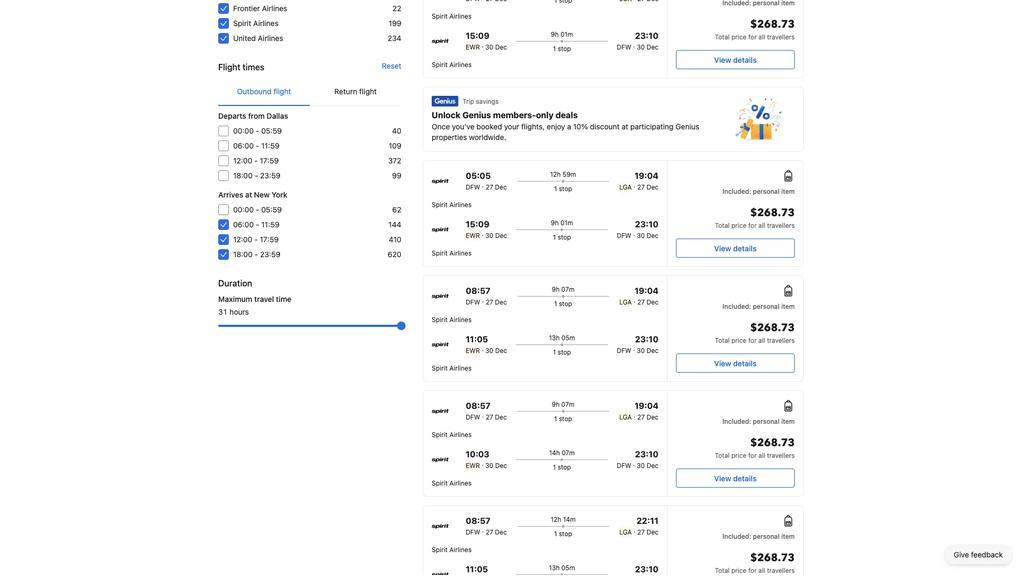 Task type: locate. For each thing, give the bounding box(es) containing it.
1 vertical spatial 19:04 lga . 27 dec
[[620, 286, 659, 306]]

00:00 - 05:59 down 'new'
[[233, 205, 282, 214]]

2 13h from the top
[[549, 564, 560, 571]]

9h 07m
[[552, 285, 575, 293], [552, 400, 575, 408]]

savings
[[476, 97, 499, 105]]

3 ewr from the top
[[466, 347, 480, 354]]

2 12:00 from the top
[[233, 235, 252, 244]]

2 $268.73 total price for all travellers from the top
[[715, 206, 795, 229]]

1 9h 07m from the top
[[552, 285, 575, 293]]

2 vertical spatial 08:57
[[466, 516, 491, 526]]

12:00 up duration
[[233, 235, 252, 244]]

0 vertical spatial 05:59
[[261, 126, 282, 135]]

0 vertical spatial 18:00 - 23:59
[[233, 171, 281, 180]]

1 view details from the top
[[714, 55, 757, 64]]

2 19:04 from the top
[[635, 286, 659, 296]]

19:04
[[635, 171, 659, 181], [635, 286, 659, 296], [635, 401, 659, 411]]

from
[[248, 112, 265, 120]]

1 vertical spatial 08:57 dfw . 27 dec
[[466, 401, 507, 421]]

4 total from the top
[[715, 452, 730, 459]]

05:59 for new
[[261, 205, 282, 214]]

1 vertical spatial 07m
[[562, 400, 575, 408]]

0 vertical spatial 9h 01m
[[551, 30, 573, 38]]

details for first view details button from the top of the page
[[733, 55, 757, 64]]

10%
[[573, 122, 588, 131]]

08:57 dfw . 27 dec for 10:03
[[466, 401, 507, 421]]

included: personal item for 11:05
[[723, 302, 795, 310]]

11:05 for 11:05 ewr . 30 dec
[[466, 334, 488, 344]]

18:00 - 23:59 for at
[[233, 250, 281, 259]]

- for 144
[[256, 220, 259, 229]]

0 vertical spatial 18:00
[[233, 171, 253, 180]]

1 15:09 ewr . 30 dec from the top
[[466, 31, 507, 51]]

2 vertical spatial 08:57 dfw . 27 dec
[[466, 516, 507, 536]]

tab list
[[218, 78, 401, 106]]

1 12:00 - 17:59 from the top
[[233, 156, 279, 165]]

flight
[[274, 87, 291, 96], [359, 87, 377, 96]]

. inside 05:05 dfw . 27 dec
[[482, 181, 484, 188]]

15:09
[[466, 31, 490, 41], [466, 219, 490, 229]]

0 vertical spatial 06:00 - 11:59
[[233, 141, 280, 150]]

1 vertical spatial 08:57
[[466, 401, 491, 411]]

4 travellers from the top
[[767, 452, 795, 459]]

15:09 ewr . 30 dec
[[466, 31, 507, 51], [466, 219, 507, 239]]

1 19:04 lga . 27 dec from the top
[[620, 171, 659, 191]]

1 vertical spatial 23:59
[[260, 250, 281, 259]]

1 06:00 - 11:59 from the top
[[233, 141, 280, 150]]

2 included: from the top
[[723, 302, 751, 310]]

1 vertical spatial 01m
[[561, 219, 573, 226]]

1 vertical spatial 05:59
[[261, 205, 282, 214]]

30
[[486, 43, 494, 51], [637, 43, 645, 51], [486, 232, 494, 239], [637, 232, 645, 239], [486, 347, 494, 354], [637, 347, 645, 354], [486, 462, 494, 469], [637, 462, 645, 469]]

00:00 for arrives
[[233, 205, 254, 214]]

06:00
[[233, 141, 254, 150], [233, 220, 254, 229]]

08:57 dfw . 27 dec for 11:05
[[466, 286, 507, 306]]

3 item from the top
[[781, 417, 795, 425]]

2 item from the top
[[781, 302, 795, 310]]

18:00 up arrives at new york
[[233, 171, 253, 180]]

23:59 up travel at the bottom of the page
[[260, 250, 281, 259]]

13h 05m for 22:11
[[549, 564, 575, 571]]

feedback
[[971, 550, 1003, 559]]

lga
[[620, 183, 632, 191], [620, 298, 632, 306], [620, 413, 632, 421], [620, 528, 632, 536]]

included: for 15:09
[[723, 187, 751, 195]]

18:00 - 23:59 up arrives at new york
[[233, 171, 281, 180]]

2 05:59 from the top
[[261, 205, 282, 214]]

0 vertical spatial 01m
[[561, 30, 573, 38]]

ewr for first view details button from the bottom of the page
[[466, 462, 480, 469]]

0 vertical spatial 23:59
[[260, 171, 281, 180]]

1 vertical spatial 00:00
[[233, 205, 254, 214]]

3 $268.73 total price for all travellers from the top
[[715, 321, 795, 344]]

0 vertical spatial 11:05
[[466, 334, 488, 344]]

14m
[[563, 515, 576, 523]]

13h for 22:11
[[549, 564, 560, 571]]

1 00:00 from the top
[[233, 126, 254, 135]]

flight up "dallas"
[[274, 87, 291, 96]]

4 lga from the top
[[620, 528, 632, 536]]

worldwide.
[[469, 133, 506, 142]]

1 vertical spatial 9h 01m
[[551, 219, 573, 226]]

06:00 - 11:59 down from
[[233, 141, 280, 150]]

2 19:04 lga . 27 dec from the top
[[620, 286, 659, 306]]

1 vertical spatial 13h
[[549, 564, 560, 571]]

details
[[733, 55, 757, 64], [733, 244, 757, 253], [733, 359, 757, 368], [733, 474, 757, 483]]

1 18:00 - 23:59 from the top
[[233, 171, 281, 180]]

3 23:10 from the top
[[635, 334, 659, 344]]

dfw
[[617, 43, 631, 51], [466, 183, 480, 191], [617, 232, 631, 239], [466, 298, 480, 306], [617, 347, 631, 354], [466, 413, 480, 421], [617, 462, 631, 469], [466, 528, 480, 536]]

0 horizontal spatial flight
[[274, 87, 291, 96]]

1 vertical spatial 17:59
[[260, 235, 279, 244]]

airlines
[[262, 4, 287, 13], [450, 12, 472, 20], [253, 19, 279, 28], [258, 34, 283, 43], [450, 61, 472, 68], [450, 201, 472, 208], [450, 249, 472, 257], [450, 316, 472, 323], [450, 364, 472, 372], [450, 431, 472, 438], [450, 479, 472, 487], [450, 546, 472, 553]]

01m
[[561, 30, 573, 38], [561, 219, 573, 226]]

9h 07m for 11:05
[[552, 285, 575, 293]]

included: personal item for 10:03
[[723, 417, 795, 425]]

1 19:04 from the top
[[635, 171, 659, 181]]

1 ewr from the top
[[466, 43, 480, 51]]

11:59 down "dallas"
[[261, 141, 280, 150]]

2 15:09 ewr . 30 dec from the top
[[466, 219, 507, 239]]

05:05
[[466, 171, 491, 181]]

1
[[553, 45, 556, 52], [554, 185, 557, 192], [553, 233, 556, 241], [554, 300, 557, 307], [553, 348, 556, 356], [554, 415, 557, 422], [553, 463, 556, 471], [554, 530, 557, 537]]

2 18:00 - 23:59 from the top
[[233, 250, 281, 259]]

0 vertical spatial 19:04
[[635, 171, 659, 181]]

1 horizontal spatial genius
[[676, 122, 700, 131]]

all
[[759, 33, 765, 40], [759, 222, 765, 229], [759, 337, 765, 344], [759, 452, 765, 459], [759, 567, 765, 574]]

2 view details button from the top
[[676, 239, 795, 258]]

2 flight from the left
[[359, 87, 377, 96]]

5 for from the top
[[749, 567, 757, 574]]

3 19:04 from the top
[[635, 401, 659, 411]]

2 lga from the top
[[620, 298, 632, 306]]

2 00:00 from the top
[[233, 205, 254, 214]]

united
[[233, 34, 256, 43]]

12:00 - 17:59
[[233, 156, 279, 165], [233, 235, 279, 244]]

2 9h 07m from the top
[[552, 400, 575, 408]]

17:59
[[260, 156, 279, 165], [260, 235, 279, 244]]

0 vertical spatial 08:57
[[466, 286, 491, 296]]

1 all from the top
[[759, 33, 765, 40]]

dec
[[495, 43, 507, 51], [647, 43, 659, 51], [495, 183, 507, 191], [647, 183, 659, 191], [495, 232, 507, 239], [647, 232, 659, 239], [495, 298, 507, 306], [647, 298, 659, 306], [495, 347, 507, 354], [647, 347, 659, 354], [495, 413, 507, 421], [647, 413, 659, 421], [495, 462, 507, 469], [647, 462, 659, 469], [495, 528, 507, 536], [647, 528, 659, 536]]

109
[[389, 141, 401, 150]]

0 horizontal spatial genius
[[463, 110, 491, 120]]

0 vertical spatial 00:00 - 05:59
[[233, 126, 282, 135]]

1 08:57 dfw . 27 dec from the top
[[466, 286, 507, 306]]

05:59 down "dallas"
[[261, 126, 282, 135]]

11:05 for 11:05
[[466, 564, 488, 574]]

15:09 ewr . 30 dec for first view details button from the top of the page
[[466, 31, 507, 51]]

1 23:59 from the top
[[260, 171, 281, 180]]

0 vertical spatial 12:00
[[233, 156, 252, 165]]

19:04 lga . 27 dec for 11:05
[[620, 286, 659, 306]]

372
[[388, 156, 401, 165]]

12h 14m
[[551, 515, 576, 523]]

08:57 for 10:03
[[466, 401, 491, 411]]

ewr for 2nd view details button
[[466, 232, 480, 239]]

00:00 down "departs from dallas"
[[233, 126, 254, 135]]

0 vertical spatial 05m
[[562, 334, 575, 341]]

. inside 22:11 lga . 27 dec
[[634, 526, 636, 534]]

2 23:10 from the top
[[635, 219, 659, 229]]

ewr inside 11:05 ewr . 30 dec
[[466, 347, 480, 354]]

18:00
[[233, 171, 253, 180], [233, 250, 253, 259]]

0 vertical spatial 12:00 - 17:59
[[233, 156, 279, 165]]

flight for outbound flight
[[274, 87, 291, 96]]

12h 59m
[[550, 170, 576, 178]]

0 vertical spatial 00:00
[[233, 126, 254, 135]]

06:00 for departs
[[233, 141, 254, 150]]

18:00 - 23:59 up duration
[[233, 250, 281, 259]]

. inside 10:03 ewr . 30 dec
[[482, 460, 484, 467]]

2 17:59 from the top
[[260, 235, 279, 244]]

3 lga from the top
[[620, 413, 632, 421]]

2 vertical spatial 19:04 lga . 27 dec
[[620, 401, 659, 421]]

view details for first view details button from the bottom of the page
[[714, 474, 757, 483]]

return flight
[[334, 87, 377, 96]]

0 vertical spatial 08:57 dfw . 27 dec
[[466, 286, 507, 306]]

genius down trip savings
[[463, 110, 491, 120]]

view details button
[[676, 50, 795, 69], [676, 239, 795, 258], [676, 354, 795, 373], [676, 469, 795, 488]]

4 personal from the top
[[753, 532, 780, 540]]

1 vertical spatial 11:59
[[261, 220, 280, 229]]

. inside 11:05 ewr . 30 dec
[[482, 345, 484, 352]]

1 lga from the top
[[620, 183, 632, 191]]

99
[[392, 171, 401, 180]]

17:59 for new
[[260, 235, 279, 244]]

0 vertical spatial 15:09
[[466, 31, 490, 41]]

2 06:00 - 11:59 from the top
[[233, 220, 280, 229]]

14h
[[549, 449, 560, 456]]

give feedback
[[954, 550, 1003, 559]]

1 vertical spatial 19:04
[[635, 286, 659, 296]]

12:00
[[233, 156, 252, 165], [233, 235, 252, 244]]

1 05:59 from the top
[[261, 126, 282, 135]]

1 vertical spatial 12:00
[[233, 235, 252, 244]]

06:00 down arrives at new york
[[233, 220, 254, 229]]

11:05 inside 11:05 ewr . 30 dec
[[466, 334, 488, 344]]

17:59 for dallas
[[260, 156, 279, 165]]

1 vertical spatial 13h 05m
[[549, 564, 575, 571]]

ewr inside 10:03 ewr . 30 dec
[[466, 462, 480, 469]]

2 for from the top
[[749, 222, 757, 229]]

1 vertical spatial genius
[[676, 122, 700, 131]]

13h 05m
[[549, 334, 575, 341], [549, 564, 575, 571]]

31
[[218, 308, 228, 316]]

19:04 lga . 27 dec for 15:09
[[620, 171, 659, 191]]

05m for 19:04
[[562, 334, 575, 341]]

15:09 for 2nd view details button
[[466, 219, 490, 229]]

1 vertical spatial 00:00 - 05:59
[[233, 205, 282, 214]]

- for 410
[[254, 235, 258, 244]]

included:
[[723, 187, 751, 195], [723, 302, 751, 310], [723, 417, 751, 425], [723, 532, 751, 540]]

1 vertical spatial 18:00
[[233, 250, 253, 259]]

4 ewr from the top
[[466, 462, 480, 469]]

1 vertical spatial 12:00 - 17:59
[[233, 235, 279, 244]]

0 vertical spatial 13h 05m
[[549, 334, 575, 341]]

11:05 ewr . 30 dec
[[466, 334, 507, 354]]

23:59 up 'new'
[[260, 171, 281, 180]]

1 vertical spatial 15:09
[[466, 219, 490, 229]]

1 horizontal spatial at
[[622, 122, 629, 131]]

1 personal from the top
[[753, 187, 780, 195]]

12h left 59m
[[550, 170, 561, 178]]

08:57 for 11:05
[[466, 286, 491, 296]]

1 15:09 from the top
[[466, 31, 490, 41]]

05m
[[562, 334, 575, 341], [562, 564, 575, 571]]

59m
[[563, 170, 576, 178]]

dfw inside 05:05 dfw . 27 dec
[[466, 183, 480, 191]]

3 details from the top
[[733, 359, 757, 368]]

1 vertical spatial 15:09 ewr . 30 dec
[[466, 219, 507, 239]]

0 vertical spatial 15:09 ewr . 30 dec
[[466, 31, 507, 51]]

2 details from the top
[[733, 244, 757, 253]]

1 price from the top
[[732, 33, 747, 40]]

1 vertical spatial 06:00 - 11:59
[[233, 220, 280, 229]]

flight right return
[[359, 87, 377, 96]]

3 travellers from the top
[[767, 337, 795, 344]]

3 personal from the top
[[753, 417, 780, 425]]

05m for 22:11
[[562, 564, 575, 571]]

1 vertical spatial 12h
[[551, 515, 561, 523]]

1 vertical spatial 05m
[[562, 564, 575, 571]]

1 included: personal item from the top
[[723, 187, 795, 195]]

spirit airlines
[[432, 12, 472, 20], [233, 19, 279, 28], [432, 61, 472, 68], [432, 201, 472, 208], [432, 249, 472, 257], [432, 316, 472, 323], [432, 364, 472, 372], [432, 431, 472, 438], [432, 479, 472, 487], [432, 546, 472, 553]]

1 12:00 from the top
[[233, 156, 252, 165]]

1 18:00 from the top
[[233, 171, 253, 180]]

00:00 for departs
[[233, 126, 254, 135]]

11:05
[[466, 334, 488, 344], [466, 564, 488, 574]]

12:00 - 17:59 for from
[[233, 156, 279, 165]]

2 12:00 - 17:59 from the top
[[233, 235, 279, 244]]

2 total from the top
[[715, 222, 730, 229]]

2 23:59 from the top
[[260, 250, 281, 259]]

12:00 - 17:59 down arrives at new york
[[233, 235, 279, 244]]

lga for 10:03
[[620, 413, 632, 421]]

11:59 for dallas
[[261, 141, 280, 150]]

ewr
[[466, 43, 480, 51], [466, 232, 480, 239], [466, 347, 480, 354], [466, 462, 480, 469]]

05:59
[[261, 126, 282, 135], [261, 205, 282, 214]]

00:00 - 05:59 for at
[[233, 205, 282, 214]]

2 ewr from the top
[[466, 232, 480, 239]]

genius
[[463, 110, 491, 120], [676, 122, 700, 131]]

05:59 down the york
[[261, 205, 282, 214]]

at
[[622, 122, 629, 131], [245, 190, 252, 199]]

12:00 for arrives
[[233, 235, 252, 244]]

1 vertical spatial 06:00
[[233, 220, 254, 229]]

view
[[714, 55, 731, 64], [714, 244, 731, 253], [714, 359, 731, 368], [714, 474, 731, 483]]

lga for 11:05
[[620, 298, 632, 306]]

08:57
[[466, 286, 491, 296], [466, 401, 491, 411], [466, 516, 491, 526]]

08:57 dfw . 27 dec
[[466, 286, 507, 306], [466, 401, 507, 421], [466, 516, 507, 536]]

19:04 lga . 27 dec for 10:03
[[620, 401, 659, 421]]

unlock genius members-only deals once you've booked your flights, enjoy a 10% discount at participating genius properties worldwide.
[[432, 110, 700, 142]]

2 11:05 from the top
[[466, 564, 488, 574]]

00:00 - 05:59
[[233, 126, 282, 135], [233, 205, 282, 214]]

3 included: personal item from the top
[[723, 417, 795, 425]]

06:00 down "departs from dallas"
[[233, 141, 254, 150]]

00:00
[[233, 126, 254, 135], [233, 205, 254, 214]]

at right discount at the right top of page
[[622, 122, 629, 131]]

departs from dallas
[[218, 112, 288, 120]]

1 flight from the left
[[274, 87, 291, 96]]

1 17:59 from the top
[[260, 156, 279, 165]]

17:59 down 'new'
[[260, 235, 279, 244]]

2 vertical spatial 19:04
[[635, 401, 659, 411]]

1 total from the top
[[715, 33, 730, 40]]

ewr for first view details button from the top of the page
[[466, 43, 480, 51]]

40
[[392, 126, 401, 135]]

0 vertical spatial 11:59
[[261, 141, 280, 150]]

0 vertical spatial 07m
[[562, 285, 575, 293]]

dec inside 10:03 ewr . 30 dec
[[495, 462, 507, 469]]

1 $268.73 from the top
[[751, 17, 795, 32]]

07m
[[562, 285, 575, 293], [562, 400, 575, 408], [562, 449, 575, 456]]

11:59 down 'new'
[[261, 220, 280, 229]]

07m for 10:03
[[562, 400, 575, 408]]

9h
[[551, 30, 559, 38], [551, 219, 559, 226], [552, 285, 560, 293], [552, 400, 560, 408]]

2 06:00 from the top
[[233, 220, 254, 229]]

00:00 down arrives at new york
[[233, 205, 254, 214]]

1 06:00 from the top
[[233, 141, 254, 150]]

4 details from the top
[[733, 474, 757, 483]]

dec inside 05:05 dfw . 27 dec
[[495, 183, 507, 191]]

0 vertical spatial at
[[622, 122, 629, 131]]

0 vertical spatial 12h
[[550, 170, 561, 178]]

0 vertical spatial 19:04 lga . 27 dec
[[620, 171, 659, 191]]

discount
[[590, 122, 620, 131]]

0 vertical spatial 06:00
[[233, 141, 254, 150]]

1 vertical spatial 9h 07m
[[552, 400, 575, 408]]

4 view details from the top
[[714, 474, 757, 483]]

12h left "14m"
[[551, 515, 561, 523]]

at left 'new'
[[245, 190, 252, 199]]

0 vertical spatial 17:59
[[260, 156, 279, 165]]

12:00 - 17:59 up arrives at new york
[[233, 156, 279, 165]]

06:00 - 11:59 down arrives at new york
[[233, 220, 280, 229]]

19:04 lga . 27 dec
[[620, 171, 659, 191], [620, 286, 659, 306], [620, 401, 659, 421]]

details for third view details button from the top of the page
[[733, 359, 757, 368]]

23:10
[[635, 31, 659, 41], [635, 219, 659, 229], [635, 334, 659, 344], [635, 449, 659, 459], [635, 564, 659, 574]]

9h 01m
[[551, 30, 573, 38], [551, 219, 573, 226]]

13h 05m for 19:04
[[549, 334, 575, 341]]

view details
[[714, 55, 757, 64], [714, 244, 757, 253], [714, 359, 757, 368], [714, 474, 757, 483]]

18:00 up duration
[[233, 250, 253, 259]]

personal
[[753, 187, 780, 195], [753, 302, 780, 310], [753, 417, 780, 425], [753, 532, 780, 540]]

5 total from the top
[[715, 567, 730, 574]]

4 view from the top
[[714, 474, 731, 483]]

0 vertical spatial genius
[[463, 110, 491, 120]]

2 11:59 from the top
[[261, 220, 280, 229]]

travellers
[[767, 33, 795, 40], [767, 222, 795, 229], [767, 337, 795, 344], [767, 452, 795, 459], [767, 567, 795, 574]]

flights,
[[521, 122, 545, 131]]

1 vertical spatial 18:00 - 23:59
[[233, 250, 281, 259]]

1 horizontal spatial flight
[[359, 87, 377, 96]]

2 vertical spatial 07m
[[562, 449, 575, 456]]

2 15:09 from the top
[[466, 219, 490, 229]]

2 08:57 from the top
[[466, 401, 491, 411]]

included: personal item
[[723, 187, 795, 195], [723, 302, 795, 310], [723, 417, 795, 425], [723, 532, 795, 540]]

0 horizontal spatial at
[[245, 190, 252, 199]]

00:00 - 05:59 down from
[[233, 126, 282, 135]]

1 08:57 from the top
[[466, 286, 491, 296]]

only
[[536, 110, 554, 120]]

0 vertical spatial 13h
[[549, 334, 560, 341]]

1 stop
[[553, 45, 571, 52], [554, 185, 572, 192], [553, 233, 571, 241], [554, 300, 572, 307], [553, 348, 571, 356], [554, 415, 572, 422], [553, 463, 571, 471], [554, 530, 572, 537]]

genius right participating
[[676, 122, 700, 131]]

-
[[256, 126, 259, 135], [256, 141, 259, 150], [254, 156, 258, 165], [255, 171, 258, 180], [256, 205, 259, 214], [256, 220, 259, 229], [254, 235, 258, 244], [255, 250, 258, 259]]

1 details from the top
[[733, 55, 757, 64]]

3 view details button from the top
[[676, 354, 795, 373]]

dec inside 11:05 ewr . 30 dec
[[495, 347, 507, 354]]

17:59 up 'new'
[[260, 156, 279, 165]]

give feedback button
[[945, 545, 1012, 564]]

12:00 up arrives at new york
[[233, 156, 252, 165]]

dec inside 22:11 lga . 27 dec
[[647, 528, 659, 536]]

2 view details from the top
[[714, 244, 757, 253]]

price
[[732, 33, 747, 40], [732, 222, 747, 229], [732, 337, 747, 344], [732, 452, 747, 459], [732, 567, 747, 574]]

0 vertical spatial 9h 07m
[[552, 285, 575, 293]]

1 vertical spatial 11:05
[[466, 564, 488, 574]]

genius image
[[432, 96, 458, 106], [432, 96, 458, 106], [735, 98, 782, 141]]



Task type: vqa. For each thing, say whether or not it's contained in the screenshot.
left grid
no



Task type: describe. For each thing, give the bounding box(es) containing it.
included: personal item for 15:09
[[723, 187, 795, 195]]

4 $268.73 total price for all travellers from the top
[[715, 436, 795, 459]]

details for first view details button from the bottom of the page
[[733, 474, 757, 483]]

19:04 for 10:03
[[635, 401, 659, 411]]

give
[[954, 550, 969, 559]]

4 for from the top
[[749, 452, 757, 459]]

a
[[567, 122, 571, 131]]

4 view details button from the top
[[676, 469, 795, 488]]

hours
[[230, 308, 249, 316]]

1 view details button from the top
[[676, 50, 795, 69]]

trip
[[463, 97, 474, 105]]

11:59 for new
[[261, 220, 280, 229]]

4 price from the top
[[732, 452, 747, 459]]

return
[[334, 87, 357, 96]]

arrives
[[218, 190, 243, 199]]

item for 10:03
[[781, 417, 795, 425]]

2 view from the top
[[714, 244, 731, 253]]

flight for return flight
[[359, 87, 377, 96]]

620
[[388, 250, 401, 259]]

12h for 08:57
[[551, 515, 561, 523]]

19:04 for 15:09
[[635, 171, 659, 181]]

3 price from the top
[[732, 337, 747, 344]]

item for 11:05
[[781, 302, 795, 310]]

- for 372
[[254, 156, 258, 165]]

at inside "unlock genius members-only deals once you've booked your flights, enjoy a 10% discount at participating genius properties worldwide."
[[622, 122, 629, 131]]

15:09 for first view details button from the top of the page
[[466, 31, 490, 41]]

included: for 11:05
[[723, 302, 751, 310]]

tab list containing outbound flight
[[218, 78, 401, 106]]

outbound flight
[[237, 87, 291, 96]]

view details for first view details button from the top of the page
[[714, 55, 757, 64]]

10:03
[[466, 449, 490, 459]]

members-
[[493, 110, 536, 120]]

new
[[254, 190, 270, 199]]

1 for from the top
[[749, 33, 757, 40]]

- for 62
[[256, 205, 259, 214]]

2 all from the top
[[759, 222, 765, 229]]

12h for 05:05
[[550, 170, 561, 178]]

15:09 ewr . 30 dec for 2nd view details button
[[466, 219, 507, 239]]

you've
[[452, 122, 475, 131]]

5 23:10 from the top
[[635, 564, 659, 574]]

3 for from the top
[[749, 337, 757, 344]]

27 inside 05:05 dfw . 27 dec
[[486, 183, 493, 191]]

05:05 dfw . 27 dec
[[466, 171, 507, 191]]

lga for 15:09
[[620, 183, 632, 191]]

time
[[276, 295, 291, 304]]

1 travellers from the top
[[767, 33, 795, 40]]

3 $268.73 from the top
[[751, 321, 795, 335]]

14h 07m
[[549, 449, 575, 456]]

maximum travel time 31 hours
[[218, 295, 291, 316]]

12:00 - 17:59 for at
[[233, 235, 279, 244]]

personal for 10:03
[[753, 417, 780, 425]]

3 view from the top
[[714, 359, 731, 368]]

27 inside 22:11 lga . 27 dec
[[637, 528, 645, 536]]

10:03 ewr . 30 dec
[[466, 449, 507, 469]]

travel
[[254, 295, 274, 304]]

1 9h 01m from the top
[[551, 30, 573, 38]]

frontier
[[233, 4, 260, 13]]

participating
[[631, 122, 674, 131]]

outbound flight button
[[218, 78, 310, 105]]

2 01m from the top
[[561, 219, 573, 226]]

lga inside 22:11 lga . 27 dec
[[620, 528, 632, 536]]

maximum
[[218, 295, 252, 304]]

3 23:10 dfw . 30 dec from the top
[[617, 334, 659, 354]]

flight
[[218, 62, 240, 72]]

00:00 - 05:59 for from
[[233, 126, 282, 135]]

5 price from the top
[[732, 567, 747, 574]]

included: for 10:03
[[723, 417, 751, 425]]

frontier airlines
[[233, 4, 287, 13]]

return flight button
[[310, 78, 401, 105]]

23:59 for new
[[260, 250, 281, 259]]

1 23:10 from the top
[[635, 31, 659, 41]]

5 all from the top
[[759, 567, 765, 574]]

details for 2nd view details button
[[733, 244, 757, 253]]

2 price from the top
[[732, 222, 747, 229]]

unlock
[[432, 110, 461, 120]]

5 travellers from the top
[[767, 567, 795, 574]]

06:00 for arrives
[[233, 220, 254, 229]]

- for 620
[[255, 250, 258, 259]]

5 $268.73 total price for all travellers from the top
[[715, 551, 795, 574]]

05:59 for dallas
[[261, 126, 282, 135]]

199
[[389, 19, 401, 28]]

- for 109
[[256, 141, 259, 150]]

12:00 for departs
[[233, 156, 252, 165]]

19:04 for 11:05
[[635, 286, 659, 296]]

2 $268.73 from the top
[[751, 206, 795, 220]]

1 23:10 dfw . 30 dec from the top
[[617, 31, 659, 51]]

reset button
[[382, 61, 401, 71]]

13h for 19:04
[[549, 334, 560, 341]]

trip savings
[[463, 97, 499, 105]]

2 23:10 dfw . 30 dec from the top
[[617, 219, 659, 239]]

times
[[243, 62, 264, 72]]

enjoy
[[547, 122, 565, 131]]

- for 40
[[256, 126, 259, 135]]

duration
[[218, 278, 252, 288]]

07m for 11:05
[[562, 285, 575, 293]]

18:00 for departs
[[233, 171, 253, 180]]

3 08:57 from the top
[[466, 516, 491, 526]]

3 all from the top
[[759, 337, 765, 344]]

york
[[272, 190, 287, 199]]

properties
[[432, 133, 467, 142]]

18:00 for arrives
[[233, 250, 253, 259]]

- for 99
[[255, 171, 258, 180]]

flight times
[[218, 62, 264, 72]]

view details for 2nd view details button
[[714, 244, 757, 253]]

06:00 - 11:59 for at
[[233, 220, 280, 229]]

your
[[504, 122, 519, 131]]

personal for 11:05
[[753, 302, 780, 310]]

5 $268.73 from the top
[[751, 551, 795, 565]]

arrives at new york
[[218, 190, 287, 199]]

30 inside 10:03 ewr . 30 dec
[[486, 462, 494, 469]]

1 $268.73 total price for all travellers from the top
[[715, 17, 795, 40]]

deals
[[556, 110, 578, 120]]

personal for 15:09
[[753, 187, 780, 195]]

30 inside 11:05 ewr . 30 dec
[[486, 347, 494, 354]]

4 23:10 dfw . 30 dec from the top
[[617, 449, 659, 469]]

3 08:57 dfw . 27 dec from the top
[[466, 516, 507, 536]]

22:11
[[637, 516, 659, 526]]

4 item from the top
[[781, 532, 795, 540]]

144
[[389, 220, 401, 229]]

departs
[[218, 112, 246, 120]]

dallas
[[267, 112, 288, 120]]

23:59 for dallas
[[260, 171, 281, 180]]

ewr for third view details button from the top of the page
[[466, 347, 480, 354]]

1 01m from the top
[[561, 30, 573, 38]]

22
[[393, 4, 401, 13]]

booked
[[477, 122, 502, 131]]

22:11 lga . 27 dec
[[620, 516, 659, 536]]

4 all from the top
[[759, 452, 765, 459]]

18:00 - 23:59 for from
[[233, 171, 281, 180]]

06:00 - 11:59 for from
[[233, 141, 280, 150]]

3 total from the top
[[715, 337, 730, 344]]

410
[[389, 235, 401, 244]]

2 9h 01m from the top
[[551, 219, 573, 226]]

4 included: from the top
[[723, 532, 751, 540]]

4 included: personal item from the top
[[723, 532, 795, 540]]

2 travellers from the top
[[767, 222, 795, 229]]

outbound
[[237, 87, 272, 96]]

once
[[432, 122, 450, 131]]

9h 07m for 10:03
[[552, 400, 575, 408]]

4 $268.73 from the top
[[751, 436, 795, 450]]

4 23:10 from the top
[[635, 449, 659, 459]]

1 vertical spatial at
[[245, 190, 252, 199]]

united airlines
[[233, 34, 283, 43]]

1 view from the top
[[714, 55, 731, 64]]

item for 15:09
[[781, 187, 795, 195]]

234
[[388, 34, 401, 43]]

reset
[[382, 62, 401, 70]]

62
[[392, 205, 401, 214]]

view details for third view details button from the top of the page
[[714, 359, 757, 368]]



